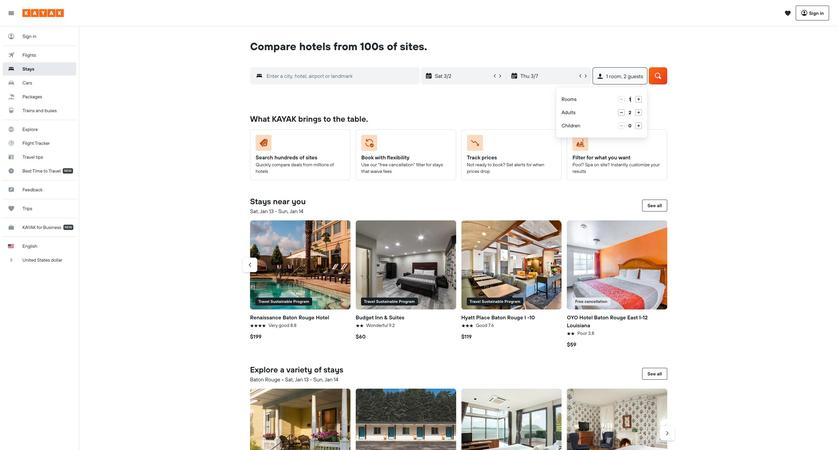 Task type: locate. For each thing, give the bounding box(es) containing it.
budget inn & suites element
[[356, 221, 456, 310]]

Children field
[[625, 123, 636, 129]]

Adults field
[[625, 109, 636, 116]]

back image
[[247, 262, 253, 269]]

united states (english) image
[[8, 245, 14, 249]]

renaissance baton rouge hotel element
[[250, 221, 351, 310]]

forward image
[[664, 431, 671, 437]]

figure
[[256, 135, 342, 154], [361, 135, 448, 154], [467, 135, 554, 154], [573, 135, 659, 154], [250, 221, 351, 310], [356, 221, 456, 310], [462, 221, 562, 310], [567, 221, 668, 310]]

explore a variety of stays carousel region
[[248, 387, 675, 451]]

hotel element
[[462, 389, 562, 451]]

stays near you carousel region
[[243, 218, 670, 352]]

Enter a city, hotel, airport or landmark text field
[[263, 71, 420, 81]]

None search field
[[240, 53, 677, 98]]

bed & breakfast element
[[250, 389, 351, 451]]



Task type: describe. For each thing, give the bounding box(es) containing it.
navigation menu image
[[8, 10, 15, 16]]

oyo hotel baton rouge east i-12 louisiana element
[[567, 221, 668, 310]]

Rooms field
[[625, 96, 636, 103]]

motel element
[[356, 389, 456, 451]]

hyatt place baton rouge i -10 element
[[462, 221, 562, 310]]

inn element
[[567, 389, 668, 451]]



